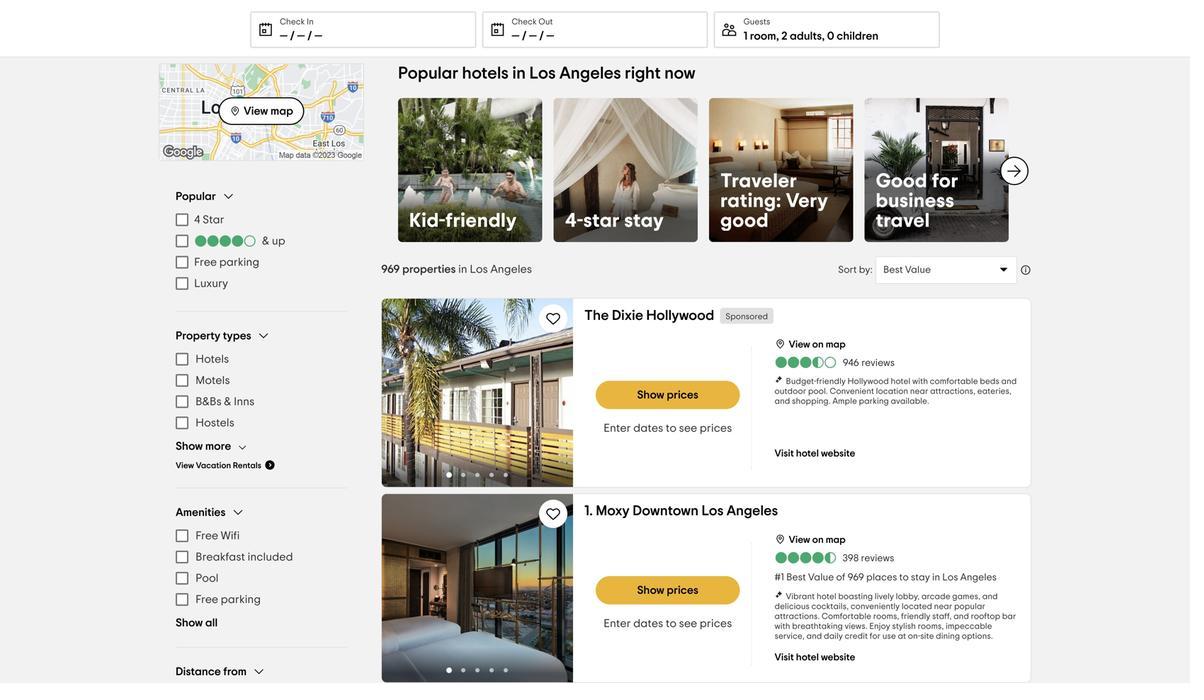 Task type: locate. For each thing, give the bounding box(es) containing it.
check for check out — / — / —
[[512, 18, 537, 26]]

1 vertical spatial menu
[[176, 349, 347, 434]]

&
[[262, 236, 269, 247], [224, 396, 231, 408]]

vacation
[[196, 462, 231, 470]]

1 horizontal spatial in
[[512, 65, 526, 82]]

dates for 398 reviews
[[633, 618, 663, 630]]

in up arcade
[[932, 573, 940, 583]]

1 horizontal spatial stay
[[911, 573, 930, 583]]

1 view on map from the top
[[789, 340, 846, 350]]

value inside popup button
[[905, 265, 931, 275]]

1 vertical spatial visit hotel website
[[775, 653, 855, 663]]

for right the good
[[932, 171, 959, 191]]

bar
[[1002, 613, 1016, 621]]

free up luxury
[[194, 257, 217, 268]]

good
[[876, 171, 927, 191]]

view on map for 946 reviews
[[789, 340, 846, 350]]

0 horizontal spatial hollywood
[[646, 309, 714, 323]]

menu containing free wifi
[[176, 526, 347, 611]]

in for properties
[[458, 264, 467, 275]]

0 vertical spatial to
[[666, 423, 677, 434]]

4 — from the left
[[512, 30, 519, 42]]

969 right of
[[848, 573, 864, 583]]

near up staff,
[[934, 603, 952, 611]]

946 reviews button
[[775, 356, 895, 370]]

2 horizontal spatial in
[[932, 573, 940, 583]]

popular up 4
[[176, 191, 216, 202]]

travel
[[876, 211, 930, 231]]

1 vertical spatial to
[[899, 573, 909, 583]]

stay right star
[[624, 211, 664, 231]]

1 vertical spatial enter dates to see prices
[[604, 618, 732, 630]]

1 horizontal spatial 969
[[848, 573, 864, 583]]

1 show prices from the top
[[637, 390, 698, 401]]

beds
[[980, 378, 999, 386]]

6 — from the left
[[546, 30, 554, 42]]

rooftop
[[971, 613, 1000, 621]]

2 show prices from the top
[[637, 585, 698, 596]]

2 show prices button from the top
[[596, 577, 740, 605]]

rooms, up enjoy
[[873, 613, 899, 621]]

1 visit hotel website link from the top
[[775, 446, 855, 460]]

1 dates from the top
[[633, 423, 663, 434]]

reviews inside 4.5 of 5 bubbles. 398 reviews element
[[861, 554, 894, 564]]

4 / from the left
[[539, 30, 544, 42]]

2 on from the top
[[812, 536, 824, 545]]

0 horizontal spatial 969
[[381, 264, 400, 275]]

property
[[176, 330, 220, 342]]

1 vertical spatial map
[[826, 340, 846, 350]]

1 horizontal spatial for
[[932, 171, 959, 191]]

1 horizontal spatial &
[[262, 236, 269, 247]]

map inside button
[[271, 106, 293, 117]]

staff,
[[932, 613, 952, 621]]

1 vertical spatial enter
[[604, 618, 631, 630]]

website down ample
[[821, 449, 855, 459]]

1 horizontal spatial check
[[512, 18, 537, 26]]

value down travel
[[905, 265, 931, 275]]

1 enter dates to see prices from the top
[[604, 423, 732, 434]]

kid-friendly
[[409, 211, 517, 231]]

1 on from the top
[[812, 340, 824, 350]]

view on map up 946 reviews link
[[789, 340, 846, 350]]

sponsored
[[726, 313, 768, 321]]

1 see from the top
[[679, 423, 697, 434]]

los for properties
[[470, 264, 488, 275]]

conveniently
[[851, 603, 900, 611]]

969
[[381, 264, 400, 275], [848, 573, 864, 583]]

0 vertical spatial hollywood
[[646, 309, 714, 323]]

visit hotel website link down shopping.
[[775, 446, 855, 460]]

1 — from the left
[[280, 30, 288, 42]]

rooms, up the site
[[918, 623, 944, 631]]

0 horizontal spatial popular
[[176, 191, 216, 202]]

check left in
[[280, 18, 305, 26]]

to for 946 reviews
[[666, 423, 677, 434]]

best inside popup button
[[883, 265, 903, 275]]

2 dates from the top
[[633, 618, 663, 630]]

0 vertical spatial rooms,
[[873, 613, 899, 621]]

2 enter dates to see prices from the top
[[604, 618, 732, 630]]

friendly for kid-
[[446, 211, 517, 231]]

los up arcade
[[942, 573, 958, 583]]

969 left properties
[[381, 264, 400, 275]]

2 website from the top
[[821, 653, 855, 663]]

view
[[244, 106, 268, 117], [789, 340, 810, 350], [176, 462, 194, 470], [789, 536, 810, 545]]

2 vertical spatial menu
[[176, 526, 347, 611]]

1 horizontal spatial with
[[912, 378, 928, 386]]

show more button
[[176, 440, 254, 454]]

1 carousel of images figure from the top
[[382, 299, 573, 487]]

1 vertical spatial show prices button
[[596, 577, 740, 605]]

room
[[750, 30, 776, 42]]

0 vertical spatial with
[[912, 378, 928, 386]]

to for 398 reviews
[[666, 618, 677, 630]]

1 visit from the top
[[775, 449, 794, 459]]

friendly down located
[[901, 613, 930, 621]]

popular left hotels
[[398, 65, 458, 82]]

0 horizontal spatial 1
[[744, 30, 748, 42]]

popular inside group
[[176, 191, 216, 202]]

carousel of images figure
[[382, 299, 573, 487], [382, 494, 573, 683]]

menu containing 4 star
[[176, 209, 347, 294]]

2 view on map from the top
[[789, 536, 846, 545]]

show prices for 946
[[637, 390, 698, 401]]

and
[[1001, 378, 1017, 386], [775, 397, 790, 406], [982, 593, 998, 601], [954, 613, 969, 621], [807, 633, 822, 641]]

save to a trip image left 1.
[[545, 506, 562, 523]]

free wifi
[[196, 531, 240, 542]]

0 vertical spatial reviews
[[862, 358, 895, 368]]

view on map button
[[775, 336, 846, 351], [775, 531, 846, 547]]

enter for 398 reviews
[[604, 618, 631, 630]]

1 vertical spatial website
[[821, 653, 855, 663]]

best
[[883, 265, 903, 275], [786, 573, 806, 583]]

1 horizontal spatial ,
[[822, 30, 825, 42]]

free parking down 4.0 of 5 bubbles image
[[194, 257, 259, 268]]

see
[[679, 423, 697, 434], [679, 618, 697, 630]]

group
[[176, 189, 347, 294], [176, 329, 347, 471], [176, 506, 347, 630]]

reviews for 946 reviews
[[862, 358, 895, 368]]

1 vertical spatial stay
[[911, 573, 930, 583]]

rooms,
[[873, 613, 899, 621], [918, 623, 944, 631]]

2 group from the top
[[176, 329, 347, 471]]

0 vertical spatial parking
[[219, 257, 259, 268]]

with inside vibrant hotel boasting lively lobby, arcade games, and delicious cocktails, conveniently located near popular attractions. comfortable rooms, friendly staff, and rooftop bar with breathtaking views. enjoy stylish rooms, impeccable service, and daily credit for use at on-site dining options.
[[775, 623, 790, 631]]

1 horizontal spatial near
[[934, 603, 952, 611]]

traveler rating: very good
[[720, 171, 828, 231]]

#
[[775, 573, 781, 583]]

los down check out — / — / — in the left of the page
[[529, 65, 556, 82]]

1 horizontal spatial rooms,
[[918, 623, 944, 631]]

1 vertical spatial view on map button
[[775, 531, 846, 547]]

cocktails,
[[811, 603, 849, 611]]

inns
[[234, 396, 255, 408]]

parking down breakfast included
[[221, 594, 261, 606]]

& left up
[[262, 236, 269, 247]]

check inside check out — / — / —
[[512, 18, 537, 26]]

website for 946
[[821, 449, 855, 459]]

map for 398 reviews
[[826, 536, 846, 545]]

4-
[[565, 211, 583, 231]]

2 vertical spatial to
[[666, 618, 677, 630]]

0 vertical spatial stay
[[624, 211, 664, 231]]

dixie
[[612, 309, 643, 323]]

reviews inside "3.5 of 5 bubbles. 946 reviews" element
[[862, 358, 895, 368]]

stay
[[624, 211, 664, 231], [911, 573, 930, 583]]

of
[[836, 573, 845, 583]]

4.5 of 5 bubbles. 398 reviews element
[[775, 551, 894, 565]]

menu
[[176, 209, 347, 294], [176, 349, 347, 434], [176, 526, 347, 611]]

0 vertical spatial visit hotel website link
[[775, 446, 855, 460]]

prices
[[667, 390, 698, 401], [700, 423, 732, 434], [667, 585, 698, 596], [700, 618, 732, 630]]

0 vertical spatial dates
[[633, 423, 663, 434]]

check inside check in — / — / —
[[280, 18, 305, 26]]

best right "#"
[[786, 573, 806, 583]]

0 horizontal spatial ,
[[776, 30, 779, 42]]

1 horizontal spatial popular
[[398, 65, 458, 82]]

hotel up location
[[891, 378, 911, 386]]

stay inside '4-star stay' link
[[624, 211, 664, 231]]

1 view on map button from the top
[[775, 336, 846, 351]]

friendly
[[446, 211, 517, 231], [817, 378, 846, 386], [901, 613, 930, 621]]

1 vertical spatial 1
[[781, 573, 784, 583]]

hollywood right "dixie"
[[646, 309, 714, 323]]

1 vertical spatial friendly
[[817, 378, 846, 386]]

1 vertical spatial value
[[808, 573, 834, 583]]

1 vertical spatial on
[[812, 536, 824, 545]]

daily
[[824, 633, 843, 641]]

0 vertical spatial popular
[[398, 65, 458, 82]]

popular for popular
[[176, 191, 216, 202]]

0 vertical spatial menu
[[176, 209, 347, 294]]

398 reviews link
[[775, 551, 894, 565]]

for
[[932, 171, 959, 191], [870, 633, 881, 641]]

on up 946 reviews link
[[812, 340, 824, 350]]

view on map button up 946 reviews link
[[775, 336, 846, 351]]

guests 1 room , 2 adults , 0 children
[[744, 18, 879, 42]]

4.0 of 5 bubbles image
[[194, 236, 256, 247]]

adults
[[790, 30, 822, 42]]

sort
[[838, 265, 857, 275]]

enjoy
[[869, 623, 890, 631]]

0 vertical spatial visit
[[775, 449, 794, 459]]

guests
[[744, 18, 770, 26]]

hollywood inside budget-friendly hollywood hotel with comfortable beds and outdoor pool. convenient location near attractions, eateries, and shopping. ample parking available.
[[848, 378, 889, 386]]

on-
[[908, 633, 920, 641]]

2 visit from the top
[[775, 653, 794, 663]]

in right hotels
[[512, 65, 526, 82]]

types
[[223, 330, 251, 342]]

3 group from the top
[[176, 506, 347, 630]]

2 — from the left
[[297, 30, 305, 42]]

show prices button for 946 reviews
[[596, 381, 740, 409]]

friendly inside budget-friendly hollywood hotel with comfortable beds and outdoor pool. convenient location near attractions, eateries, and shopping. ample parking available.
[[817, 378, 846, 386]]

in right properties
[[458, 264, 467, 275]]

see for 398 reviews
[[679, 618, 697, 630]]

2 see from the top
[[679, 618, 697, 630]]

1 vertical spatial with
[[775, 623, 790, 631]]

on for 946
[[812, 340, 824, 350]]

visit hotel website link down daily
[[775, 650, 855, 664]]

2 vertical spatial group
[[176, 506, 347, 630]]

kid-
[[409, 211, 446, 231]]

show all
[[176, 618, 218, 629]]

, left 0
[[822, 30, 825, 42]]

1 vertical spatial see
[[679, 618, 697, 630]]

hollywood down 946 reviews
[[848, 378, 889, 386]]

near
[[910, 387, 928, 396], [934, 603, 952, 611]]

by:
[[859, 265, 873, 275]]

1 vertical spatial dates
[[633, 618, 663, 630]]

1 website from the top
[[821, 449, 855, 459]]

show prices button
[[596, 381, 740, 409], [596, 577, 740, 605]]

near inside budget-friendly hollywood hotel with comfortable beds and outdoor pool. convenient location near attractions, eateries, and shopping. ample parking available.
[[910, 387, 928, 396]]

2 check from the left
[[512, 18, 537, 26]]

near inside vibrant hotel boasting lively lobby, arcade games, and delicious cocktails, conveniently located near popular attractions. comfortable rooms, friendly staff, and rooftop bar with breathtaking views. enjoy stylish rooms, impeccable service, and daily credit for use at on-site dining options.
[[934, 603, 952, 611]]

group containing amenities
[[176, 506, 347, 630]]

1 group from the top
[[176, 189, 347, 294]]

view on map button up 4.5 of 5 bubbles. 398 reviews element
[[775, 531, 846, 547]]

0 horizontal spatial in
[[458, 264, 467, 275]]

see for 946 reviews
[[679, 423, 697, 434]]

1 menu from the top
[[176, 209, 347, 294]]

& left inns
[[224, 396, 231, 408]]

group containing popular
[[176, 189, 347, 294]]

0 vertical spatial 1
[[744, 30, 748, 42]]

view on map up 4.5 of 5 bubbles. 398 reviews element
[[789, 536, 846, 545]]

free left wifi
[[196, 531, 218, 542]]

1 horizontal spatial 1
[[781, 573, 784, 583]]

2 view on map button from the top
[[775, 531, 846, 547]]

0 vertical spatial group
[[176, 189, 347, 294]]

pool
[[196, 573, 219, 584]]

view inside button
[[244, 106, 268, 117]]

view on map
[[789, 340, 846, 350], [789, 536, 846, 545]]

2 horizontal spatial friendly
[[901, 613, 930, 621]]

enter for 946 reviews
[[604, 423, 631, 434]]

0 vertical spatial free parking
[[194, 257, 259, 268]]

1 vertical spatial group
[[176, 329, 347, 471]]

0 horizontal spatial rooms,
[[873, 613, 899, 621]]

1 vertical spatial &
[[224, 396, 231, 408]]

2 vertical spatial parking
[[221, 594, 261, 606]]

1 inside guests 1 room , 2 adults , 0 children
[[744, 30, 748, 42]]

on for 398
[[812, 536, 824, 545]]

1 vertical spatial best
[[786, 573, 806, 583]]

best right 'by:'
[[883, 265, 903, 275]]

menu containing hotels
[[176, 349, 347, 434]]

1 vertical spatial parking
[[859, 397, 889, 406]]

reviews up places
[[861, 554, 894, 564]]

1 vertical spatial reviews
[[861, 554, 894, 564]]

1 vertical spatial visit hotel website link
[[775, 650, 855, 664]]

menu for property types
[[176, 349, 347, 434]]

save to a trip image
[[545, 310, 562, 327], [545, 506, 562, 523]]

popular
[[954, 603, 985, 611]]

visit hotel website down shopping.
[[775, 449, 855, 459]]

friendly up pool. at the bottom
[[817, 378, 846, 386]]

dates
[[633, 423, 663, 434], [633, 618, 663, 630]]

2 carousel of images figure from the top
[[382, 494, 573, 683]]

1 show prices button from the top
[[596, 381, 740, 409]]

0 vertical spatial website
[[821, 449, 855, 459]]

located
[[902, 603, 932, 611]]

1 up "delicious"
[[781, 573, 784, 583]]

1 vertical spatial in
[[458, 264, 467, 275]]

1 vertical spatial view on map
[[789, 536, 846, 545]]

0 vertical spatial friendly
[[446, 211, 517, 231]]

2 visit hotel website from the top
[[775, 653, 855, 663]]

use
[[882, 633, 896, 641]]

4 star
[[194, 214, 224, 226]]

0 vertical spatial for
[[932, 171, 959, 191]]

map for 946 reviews
[[826, 340, 846, 350]]

visit hotel website link for 398
[[775, 650, 855, 664]]

visit hotel website for 946 reviews
[[775, 449, 855, 459]]

save to a trip image for 946
[[545, 310, 562, 327]]

check
[[280, 18, 305, 26], [512, 18, 537, 26]]

with up available.
[[912, 378, 928, 386]]

for down enjoy
[[870, 633, 881, 641]]

1 vertical spatial save to a trip image
[[545, 506, 562, 523]]

0 vertical spatial enter dates to see prices
[[604, 423, 732, 434]]

friendly up 969 properties in los angeles
[[446, 211, 517, 231]]

friendly inside vibrant hotel boasting lively lobby, arcade games, and delicious cocktails, conveniently located near popular attractions. comfortable rooms, friendly staff, and rooftop bar with breathtaking views. enjoy stylish rooms, impeccable service, and daily credit for use at on-site dining options.
[[901, 613, 930, 621]]

, left 2
[[776, 30, 779, 42]]

1 vertical spatial carousel of images figure
[[382, 494, 573, 683]]

view on map button for 946 reviews
[[775, 336, 846, 351]]

visit hotel website down daily
[[775, 653, 855, 663]]

properties
[[402, 264, 456, 275]]

free parking
[[194, 257, 259, 268], [196, 594, 261, 606]]

1 vertical spatial popular
[[176, 191, 216, 202]]

very
[[786, 191, 828, 211]]

distance from
[[176, 667, 247, 678]]

on up 4.5 of 5 bubbles. 398 reviews element
[[812, 536, 824, 545]]

1 save to a trip image from the top
[[545, 310, 562, 327]]

3 / from the left
[[522, 30, 527, 42]]

/
[[290, 30, 295, 42], [307, 30, 312, 42], [522, 30, 527, 42], [539, 30, 544, 42]]

reviews right '946'
[[862, 358, 895, 368]]

0 horizontal spatial stay
[[624, 211, 664, 231]]

1 vertical spatial hollywood
[[848, 378, 889, 386]]

popular hotels in los angeles right now
[[398, 65, 696, 82]]

3 menu from the top
[[176, 526, 347, 611]]

carousel of images figure for 398
[[382, 494, 573, 683]]

games,
[[952, 593, 981, 601]]

and down outdoor in the bottom of the page
[[775, 397, 790, 406]]

free parking up all
[[196, 594, 261, 606]]

attractions,
[[930, 387, 976, 396]]

friendly for budget-
[[817, 378, 846, 386]]

with up service,
[[775, 623, 790, 631]]

2 save to a trip image from the top
[[545, 506, 562, 523]]

carousel of images figure for 946
[[382, 299, 573, 487]]

2 visit hotel website link from the top
[[775, 650, 855, 664]]

hotel
[[891, 378, 911, 386], [796, 449, 819, 459], [817, 593, 836, 601], [796, 653, 819, 663]]

0 horizontal spatial friendly
[[446, 211, 517, 231]]

boasting
[[838, 593, 873, 601]]

0 horizontal spatial near
[[910, 387, 928, 396]]

parking down 4.0 of 5 bubbles image
[[219, 257, 259, 268]]

stay up "lobby,"
[[911, 573, 930, 583]]

1 vertical spatial show prices
[[637, 585, 698, 596]]

0 horizontal spatial best
[[786, 573, 806, 583]]

0 horizontal spatial for
[[870, 633, 881, 641]]

0
[[827, 30, 834, 42]]

lively
[[875, 593, 894, 601]]

free down the pool
[[196, 594, 218, 606]]

show prices
[[637, 390, 698, 401], [637, 585, 698, 596]]

0 vertical spatial see
[[679, 423, 697, 434]]

1 horizontal spatial hollywood
[[848, 378, 889, 386]]

1 / from the left
[[290, 30, 295, 42]]

credit
[[845, 633, 868, 641]]

1 visit hotel website from the top
[[775, 449, 855, 459]]

0 vertical spatial save to a trip image
[[545, 310, 562, 327]]

near up available.
[[910, 387, 928, 396]]

2 enter from the top
[[604, 618, 631, 630]]

0 vertical spatial show prices button
[[596, 381, 740, 409]]

0 vertical spatial on
[[812, 340, 824, 350]]

check out — / — / —
[[512, 18, 554, 42]]

visit down service,
[[775, 653, 794, 663]]

save to a trip image left the
[[545, 310, 562, 327]]

hotel up cocktails,
[[817, 593, 836, 601]]

1.
[[584, 504, 593, 519]]

for inside vibrant hotel boasting lively lobby, arcade games, and delicious cocktails, conveniently located near popular attractions. comfortable rooms, friendly staff, and rooftop bar with breathtaking views. enjoy stylish rooms, impeccable service, and daily credit for use at on-site dining options.
[[870, 633, 881, 641]]

b&bs
[[196, 396, 222, 408]]

0 vertical spatial carousel of images figure
[[382, 299, 573, 487]]

los right properties
[[470, 264, 488, 275]]

1 horizontal spatial best
[[883, 265, 903, 275]]

check left out on the left top of page
[[512, 18, 537, 26]]

0 vertical spatial visit hotel website
[[775, 449, 855, 459]]

2 menu from the top
[[176, 349, 347, 434]]

parking down location
[[859, 397, 889, 406]]

visit hotel website link for 946
[[775, 446, 855, 460]]

visit down shopping.
[[775, 449, 794, 459]]

los right the downtown
[[702, 504, 724, 519]]

comfortable
[[822, 613, 871, 621]]

1 check from the left
[[280, 18, 305, 26]]

1 left room
[[744, 30, 748, 42]]

value left of
[[808, 573, 834, 583]]

0 horizontal spatial check
[[280, 18, 305, 26]]

enter dates to see prices for 398 reviews
[[604, 618, 732, 630]]

2 vertical spatial friendly
[[901, 613, 930, 621]]

convenient
[[830, 387, 874, 396]]

website down daily
[[821, 653, 855, 663]]

0 vertical spatial near
[[910, 387, 928, 396]]

1 enter from the top
[[604, 423, 631, 434]]

0 vertical spatial &
[[262, 236, 269, 247]]

show all button
[[176, 616, 218, 630]]

1 for room
[[744, 30, 748, 42]]

motels
[[196, 375, 230, 386]]

0 vertical spatial value
[[905, 265, 931, 275]]

0 vertical spatial map
[[271, 106, 293, 117]]



Task type: vqa. For each thing, say whether or not it's contained in the screenshot.
bottom 1
yes



Task type: describe. For each thing, give the bounding box(es) containing it.
shopping.
[[792, 397, 831, 406]]

near for 946 reviews
[[910, 387, 928, 396]]

arcade
[[922, 593, 950, 601]]

los for hotels
[[529, 65, 556, 82]]

1 for best
[[781, 573, 784, 583]]

view map button
[[219, 98, 304, 125]]

946
[[843, 358, 859, 368]]

show prices for 398
[[637, 585, 698, 596]]

& up
[[262, 236, 285, 247]]

moxy
[[596, 504, 630, 519]]

angeles for 969 properties in los angeles
[[490, 264, 532, 275]]

group containing property types
[[176, 329, 347, 471]]

visit for 398
[[775, 653, 794, 663]]

good for business travel link
[[865, 98, 1009, 242]]

969 properties in los angeles
[[381, 264, 532, 275]]

dates for 946 reviews
[[633, 423, 663, 434]]

at
[[898, 633, 906, 641]]

2 vertical spatial free
[[196, 594, 218, 606]]

ample
[[833, 397, 857, 406]]

1 , from the left
[[776, 30, 779, 42]]

2
[[781, 30, 787, 42]]

hostels
[[196, 418, 234, 429]]

near for 398 reviews
[[934, 603, 952, 611]]

good
[[720, 211, 769, 231]]

1 vertical spatial free parking
[[196, 594, 261, 606]]

hotel inside vibrant hotel boasting lively lobby, arcade games, and delicious cocktails, conveniently located near popular attractions. comfortable rooms, friendly staff, and rooftop bar with breathtaking views. enjoy stylish rooms, impeccable service, and daily credit for use at on-site dining options.
[[817, 593, 836, 601]]

# 1 best value of 969 places to stay in los angeles
[[775, 573, 997, 583]]

exterior image
[[382, 299, 573, 487]]

2 vertical spatial in
[[932, 573, 940, 583]]

398 reviews button
[[775, 551, 894, 565]]

and up rooftop
[[982, 593, 998, 601]]

show inside "show all" button
[[176, 618, 203, 629]]

right
[[625, 65, 661, 82]]

breakfast
[[196, 552, 245, 563]]

available.
[[891, 397, 929, 406]]

and up 'impeccable'
[[954, 613, 969, 621]]

distance
[[176, 667, 221, 678]]

places
[[866, 573, 897, 583]]

next image
[[1006, 162, 1023, 179]]

with inside budget-friendly hollywood hotel with comfortable beds and outdoor pool. convenient location near attractions, eateries, and shopping. ample parking available.
[[912, 378, 928, 386]]

delicious
[[775, 603, 810, 611]]

corner double queen city view image
[[382, 494, 573, 683]]

4-star stay link
[[554, 98, 698, 242]]

check for check in — / — / —
[[280, 18, 305, 26]]

menu for amenities
[[176, 526, 347, 611]]

hollywood for friendly
[[848, 378, 889, 386]]

budget-friendly hollywood hotel with comfortable beds and outdoor pool. convenient location near attractions, eateries, and shopping. ample parking available.
[[775, 378, 1017, 406]]

star
[[203, 214, 224, 226]]

946 reviews link
[[775, 356, 895, 370]]

the
[[584, 309, 609, 323]]

show inside show more dropdown button
[[176, 441, 203, 452]]

3.5 of 5 bubbles. 946 reviews element
[[775, 356, 895, 370]]

reviews for 398 reviews
[[861, 554, 894, 564]]

hollywood for dixie
[[646, 309, 714, 323]]

1. moxy downtown los angeles
[[584, 504, 778, 519]]

lobby,
[[896, 593, 920, 601]]

children
[[837, 30, 879, 42]]

location
[[876, 387, 908, 396]]

pool.
[[808, 387, 828, 396]]

show prices button for 398 reviews
[[596, 577, 740, 605]]

dining
[[936, 633, 960, 641]]

2 / from the left
[[307, 30, 312, 42]]

check in — / — / —
[[280, 18, 322, 42]]

rating:
[[720, 191, 781, 211]]

vibrant hotel boasting lively lobby, arcade games, and delicious cocktails, conveniently located near popular attractions. comfortable rooms, friendly staff, and rooftop bar with breathtaking views. enjoy stylish rooms, impeccable service, and daily credit for use at on-site dining options.
[[775, 593, 1016, 641]]

view map
[[244, 106, 293, 117]]

now
[[665, 65, 696, 82]]

1 vertical spatial 969
[[848, 573, 864, 583]]

5 — from the left
[[529, 30, 537, 42]]

0 horizontal spatial value
[[808, 573, 834, 583]]

0 vertical spatial free
[[194, 257, 217, 268]]

vibrant hotel boasting lively lobby, arcade games, and delicious cocktails, conveniently located near popular attractions. comfortable rooms, friendly staff, and rooftop bar with breathtaking views. enjoy stylish rooms, impeccable service, and daily credit for use at on-site dining options. button
[[775, 591, 1019, 642]]

for inside good for business travel
[[932, 171, 959, 191]]

popular for popular hotels in los angeles right now
[[398, 65, 458, 82]]

business
[[876, 191, 955, 211]]

enter dates to see prices for 946 reviews
[[604, 423, 732, 434]]

out
[[539, 18, 553, 26]]

0 horizontal spatial &
[[224, 396, 231, 408]]

angeles for 1. moxy downtown los angeles
[[727, 504, 778, 519]]

breakfast included
[[196, 552, 293, 563]]

from
[[223, 667, 247, 678]]

hotel down shopping.
[[796, 449, 819, 459]]

2 , from the left
[[822, 30, 825, 42]]

view on map button for 398 reviews
[[775, 531, 846, 547]]

attractions.
[[775, 613, 820, 621]]

sort by:
[[838, 265, 873, 275]]

hotels
[[196, 354, 229, 365]]

all
[[205, 618, 218, 629]]

view inside group
[[176, 462, 194, 470]]

website for 398
[[821, 653, 855, 663]]

hotels
[[462, 65, 509, 82]]

best value button
[[876, 256, 1017, 284]]

in for hotels
[[512, 65, 526, 82]]

downtown
[[633, 504, 699, 519]]

398
[[843, 554, 859, 564]]

and up eateries,
[[1001, 378, 1017, 386]]

traveler rating: very good link
[[709, 98, 853, 242]]

eateries,
[[977, 387, 1012, 396]]

rentals
[[233, 462, 261, 470]]

the dixie hollywood link
[[584, 307, 714, 324]]

view vacation rentals link
[[176, 459, 276, 471]]

view vacation rentals
[[176, 462, 261, 470]]

show more
[[176, 441, 231, 452]]

stylish
[[892, 623, 916, 631]]

property types
[[176, 330, 251, 342]]

good for business travel
[[876, 171, 959, 231]]

save to a trip image for 398
[[545, 506, 562, 523]]

hotel inside budget-friendly hollywood hotel with comfortable beds and outdoor pool. convenient location near attractions, eateries, and shopping. ample parking available.
[[891, 378, 911, 386]]

hotel down service,
[[796, 653, 819, 663]]

visit for 946
[[775, 449, 794, 459]]

view on map for 398 reviews
[[789, 536, 846, 545]]

the dixie hollywood
[[584, 309, 714, 323]]

angeles for popular hotels in los angeles right now
[[559, 65, 621, 82]]

946 reviews
[[843, 358, 895, 368]]

service,
[[775, 633, 805, 641]]

parking inside budget-friendly hollywood hotel with comfortable beds and outdoor pool. convenient location near attractions, eateries, and shopping. ample parking available.
[[859, 397, 889, 406]]

1 vertical spatial free
[[196, 531, 218, 542]]

options.
[[962, 633, 993, 641]]

views.
[[845, 623, 868, 631]]

more
[[205, 441, 231, 452]]

los for moxy
[[702, 504, 724, 519]]

luxury
[[194, 278, 228, 289]]

visit hotel website for 398 reviews
[[775, 653, 855, 663]]

3 — from the left
[[315, 30, 322, 42]]

and down breathtaking
[[807, 633, 822, 641]]

impeccable
[[946, 623, 992, 631]]



